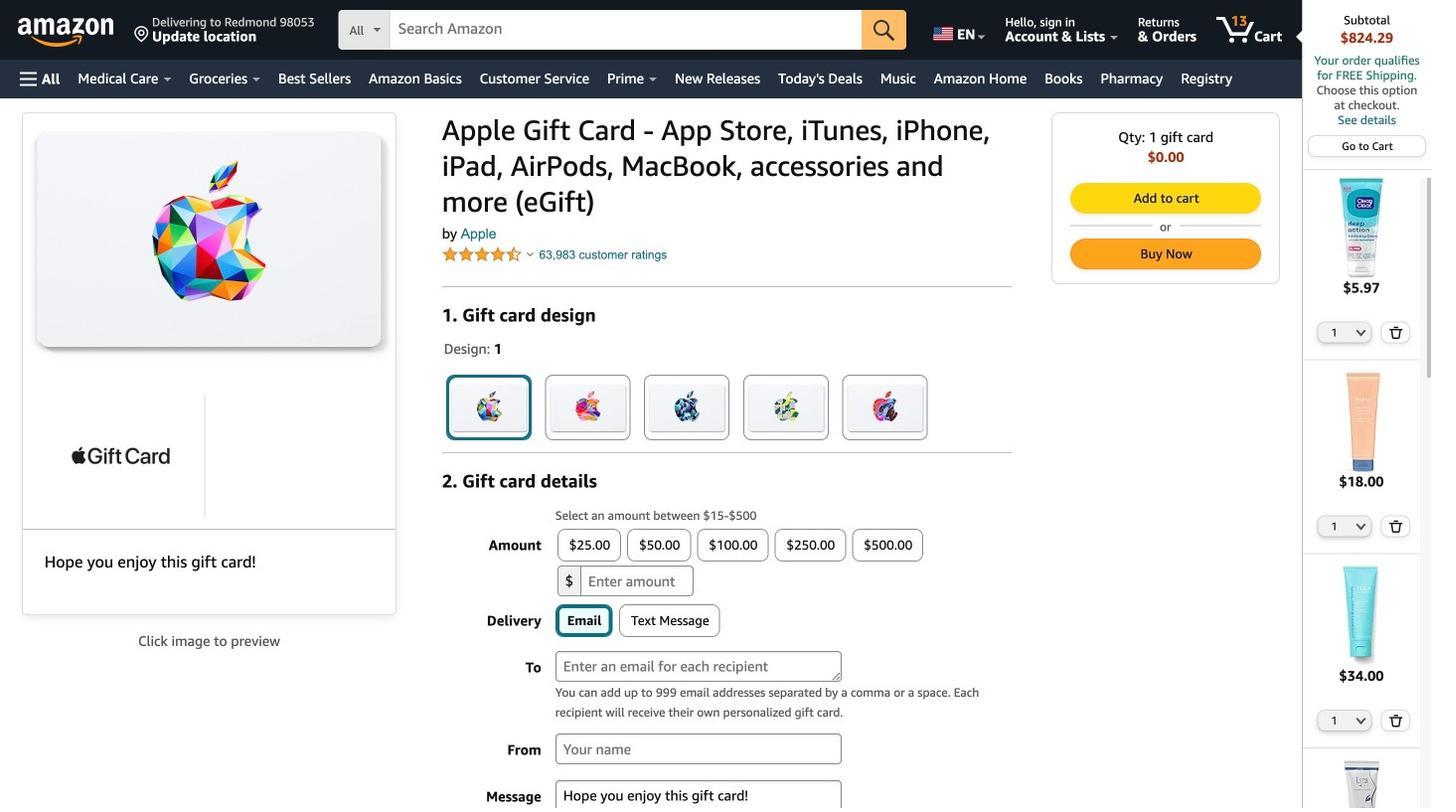 Task type: vqa. For each thing, say whether or not it's contained in the screenshot.
2 image
yes



Task type: describe. For each thing, give the bounding box(es) containing it.
nuria - defend face exfoliator, face exfoliating scrub without microbeads, skin care essential for women and men, 120 ml/4.1 fl oz image
[[1312, 372, 1412, 472]]

1 image
[[449, 378, 529, 438]]

none search field inside navigation navigation
[[339, 10, 907, 52]]

2 image
[[647, 378, 727, 438]]

0 vertical spatial option group
[[436, 365, 1013, 441]]

lira clinical ice clarifying face scrub - soothing &amp; exfoliating scrub with echinacea plant stem cells &amp; botanical extracts - eco-bead technology - anti-acne, brightening &amp; cleans pores - 4 fl oz image
[[1312, 761, 1412, 808]]

1 vertical spatial option group
[[550, 529, 1013, 597]]

delete image for tula skin care so polished exfoliating sugar scrub - face scrub, gently exfoliates with sugar, papaya, and probiotic extracts for a softer and radiant-looking complexion, 2.9 oz. image dropdown image
[[1390, 714, 1404, 727]]

Search Amazon text field
[[390, 11, 862, 49]]

5 image
[[846, 378, 925, 438]]

Enter amount text field
[[581, 566, 694, 597]]

clean &amp; clear oil-free deep action facial cleanser with pro-vitamin b5, gentle exfoliating daily face wash cleans deep down to the pore for soft, smooth, hydrated skin, paraben-free, 7 fl. oz image
[[1312, 178, 1412, 278]]

dropdown image for 'clean &amp; clear oil-free deep action facial cleanser with pro-vitamin b5, gentle exfoliating daily face wash cleans deep down to the pore for soft, smooth, hydrated skin, paraben-free, 7 fl. oz' 'image' on the top of the page
[[1357, 328, 1367, 336]]

dropdown image
[[1357, 523, 1367, 531]]

amazon.com gift card design image
[[26, 116, 393, 361]]

amazon image
[[18, 18, 114, 48]]

Add a message (optional) text field
[[556, 781, 842, 808]]



Task type: locate. For each thing, give the bounding box(es) containing it.
delete image for dropdown image for 'clean &amp; clear oil-free deep action facial cleanser with pro-vitamin b5, gentle exfoliating daily face wash cleans deep down to the pore for soft, smooth, hydrated skin, paraben-free, 7 fl. oz' 'image' on the top of the page
[[1390, 326, 1404, 339]]

tula skin care so polished exfoliating sugar scrub - face scrub, gently exfoliates with sugar, papaya, and probiotic extracts for a softer and radiant-looking complexion, 2.9 oz. image
[[1312, 566, 1412, 666]]

0 vertical spatial delete image
[[1390, 326, 1404, 339]]

navigation navigation
[[0, 0, 1432, 808]]

3 image
[[548, 378, 628, 438]]

Enter an email for each recipient text field
[[556, 651, 842, 682]]

4 image
[[747, 378, 826, 438]]

dropdown image up nuria - defend face exfoliator, face exfoliating scrub without microbeads, skin care essential for women and men, 120 ml/4.1 fl oz image
[[1357, 328, 1367, 336]]

popover image
[[527, 252, 534, 257]]

Your name text field
[[556, 734, 842, 765]]

None submit
[[862, 10, 907, 50], [1072, 184, 1261, 213], [1072, 240, 1261, 268], [862, 10, 907, 50], [1072, 184, 1261, 213], [1072, 240, 1261, 268]]

1 delete image from the top
[[1390, 326, 1404, 339]]

1 dropdown image from the top
[[1357, 328, 1367, 336]]

1 vertical spatial delete image
[[1390, 714, 1404, 727]]

dropdown image for tula skin care so polished exfoliating sugar scrub - face scrub, gently exfoliates with sugar, papaya, and probiotic extracts for a softer and radiant-looking complexion, 2.9 oz. image
[[1357, 717, 1367, 725]]

option group
[[436, 365, 1013, 441], [550, 529, 1013, 597], [550, 605, 1013, 637]]

delete image
[[1390, 520, 1404, 533]]

2 dropdown image from the top
[[1357, 717, 1367, 725]]

dropdown image up lira clinical ice clarifying face scrub - soothing &amp; exfoliating scrub with echinacea plant stem cells &amp; botanical extracts - eco-bead technology - anti-acne, brightening &amp; cleans pores - 4 fl oz image
[[1357, 717, 1367, 725]]

2 delete image from the top
[[1390, 714, 1404, 727]]

1 vertical spatial dropdown image
[[1357, 717, 1367, 725]]

2 vertical spatial option group
[[550, 605, 1013, 637]]

0 vertical spatial dropdown image
[[1357, 328, 1367, 336]]

delete image up nuria - defend face exfoliator, face exfoliating scrub without microbeads, skin care essential for women and men, 120 ml/4.1 fl oz image
[[1390, 326, 1404, 339]]

delete image
[[1390, 326, 1404, 339], [1390, 714, 1404, 727]]

delete image up lira clinical ice clarifying face scrub - soothing &amp; exfoliating scrub with echinacea plant stem cells &amp; botanical extracts - eco-bead technology - anti-acne, brightening &amp; cleans pores - 4 fl oz image
[[1390, 714, 1404, 727]]

None search field
[[339, 10, 907, 52]]

dropdown image
[[1357, 328, 1367, 336], [1357, 717, 1367, 725]]



